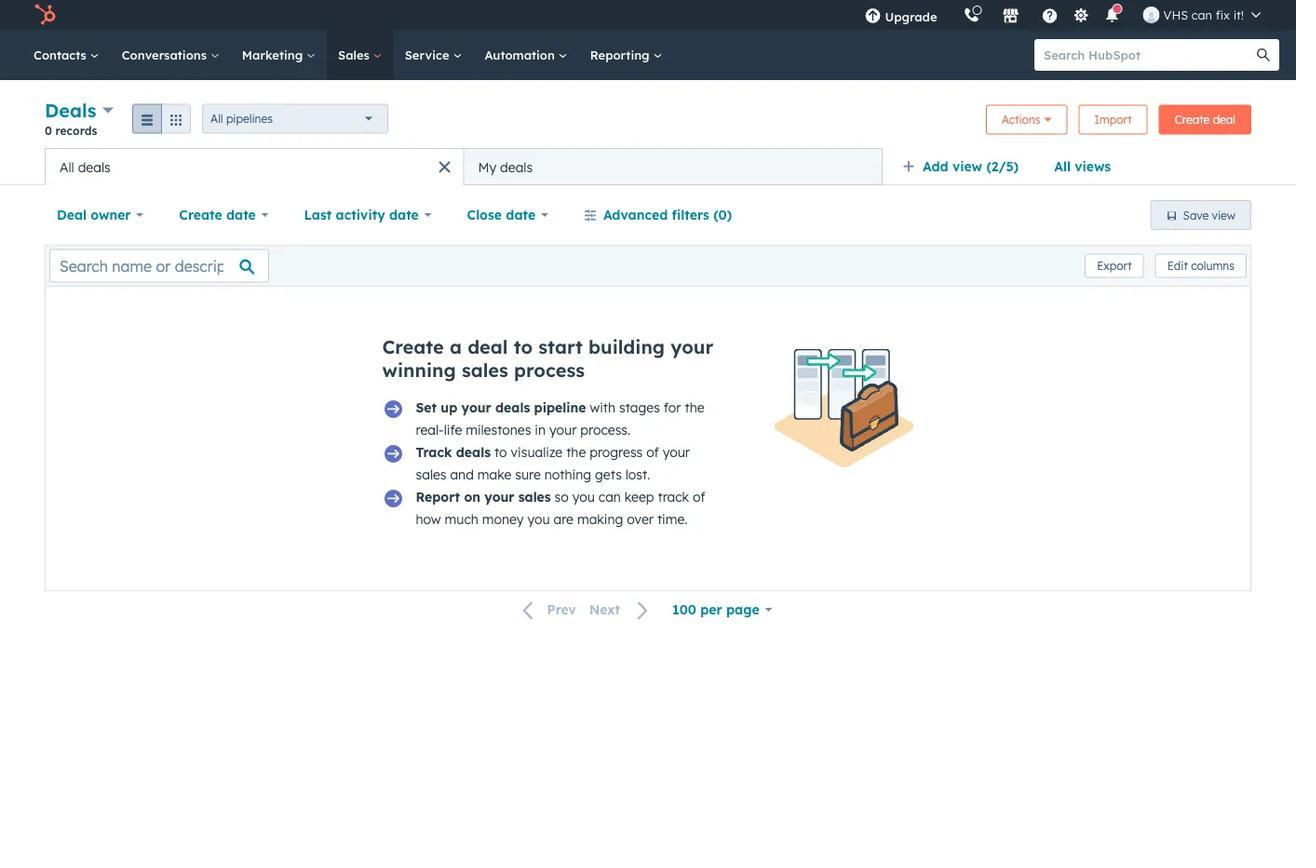 Task type: locate. For each thing, give the bounding box(es) containing it.
0 horizontal spatial sales
[[416, 467, 447, 483]]

create date
[[179, 207, 256, 223]]

0 horizontal spatial of
[[647, 444, 659, 461]]

you
[[573, 489, 595, 505], [528, 512, 550, 528]]

0 horizontal spatial you
[[528, 512, 550, 528]]

you left are
[[528, 512, 550, 528]]

deals for my deals
[[500, 159, 533, 175]]

1 vertical spatial sales
[[416, 467, 447, 483]]

to left start
[[514, 335, 533, 359]]

0 horizontal spatial view
[[953, 158, 983, 175]]

view for save
[[1213, 208, 1236, 222]]

all down 0 records
[[60, 159, 74, 175]]

0 vertical spatial to
[[514, 335, 533, 359]]

0 vertical spatial the
[[685, 400, 705, 416]]

save view
[[1184, 208, 1236, 222]]

deal
[[57, 207, 87, 223]]

winning
[[382, 359, 456, 382]]

0 horizontal spatial create
[[179, 207, 222, 223]]

view right save
[[1213, 208, 1236, 222]]

track deals
[[416, 444, 491, 461]]

per
[[701, 602, 723, 618]]

sales inside create a deal to start building your winning sales process
[[462, 359, 509, 382]]

1 horizontal spatial can
[[1192, 7, 1213, 22]]

prev
[[547, 602, 577, 618]]

all inside popup button
[[211, 112, 223, 126]]

deal owner
[[57, 207, 131, 223]]

service
[[405, 47, 453, 62]]

0 horizontal spatial all
[[60, 159, 74, 175]]

to down milestones on the left of page
[[495, 444, 507, 461]]

your inside 'with stages for the real-life milestones in your process.'
[[550, 422, 577, 438]]

0 vertical spatial can
[[1192, 7, 1213, 22]]

1 horizontal spatial all
[[211, 112, 223, 126]]

deal inside button
[[1214, 113, 1236, 127]]

the up nothing at the left of page
[[567, 444, 586, 461]]

2 horizontal spatial all
[[1055, 158, 1071, 175]]

1 vertical spatial create
[[179, 207, 222, 223]]

1 vertical spatial to
[[495, 444, 507, 461]]

1 vertical spatial deal
[[468, 335, 508, 359]]

export button
[[1086, 254, 1145, 278]]

a
[[450, 335, 462, 359]]

deals
[[78, 159, 111, 175], [500, 159, 533, 175], [496, 400, 530, 416], [456, 444, 491, 461]]

are
[[554, 512, 574, 528]]

all
[[211, 112, 223, 126], [1055, 158, 1071, 175], [60, 159, 74, 175]]

my deals
[[478, 159, 533, 175]]

3 date from the left
[[506, 207, 536, 223]]

create inside create a deal to start building your winning sales process
[[382, 335, 444, 359]]

create inside create deal button
[[1175, 113, 1211, 127]]

0 vertical spatial create
[[1175, 113, 1211, 127]]

activity
[[336, 207, 385, 223]]

deals for all deals
[[78, 159, 111, 175]]

1 vertical spatial of
[[693, 489, 706, 505]]

so you can keep track of how much money you are making over time.
[[416, 489, 706, 528]]

conversations
[[122, 47, 210, 62]]

actions
[[1002, 113, 1041, 127]]

can down gets
[[599, 489, 621, 505]]

1 horizontal spatial to
[[514, 335, 533, 359]]

2 date from the left
[[389, 207, 419, 223]]

1 horizontal spatial of
[[693, 489, 706, 505]]

view right add
[[953, 158, 983, 175]]

0 vertical spatial of
[[647, 444, 659, 461]]

advanced filters (0) button
[[572, 197, 745, 234]]

0 vertical spatial view
[[953, 158, 983, 175]]

2 horizontal spatial sales
[[519, 489, 551, 505]]

milestones
[[466, 422, 531, 438]]

0 horizontal spatial can
[[599, 489, 621, 505]]

date for create date
[[226, 207, 256, 223]]

report
[[416, 489, 460, 505]]

building
[[589, 335, 665, 359]]

all left views
[[1055, 158, 1071, 175]]

views
[[1075, 158, 1112, 175]]

to
[[514, 335, 533, 359], [495, 444, 507, 461]]

create up search name or description search field
[[179, 207, 222, 223]]

of up 'lost.'
[[647, 444, 659, 461]]

1 vertical spatial you
[[528, 512, 550, 528]]

and
[[450, 467, 474, 483]]

date right close
[[506, 207, 536, 223]]

notifications button
[[1097, 0, 1129, 30]]

marketplaces button
[[992, 0, 1031, 30]]

of
[[647, 444, 659, 461], [693, 489, 706, 505]]

1 vertical spatial the
[[567, 444, 586, 461]]

export
[[1098, 259, 1133, 273]]

hubspot link
[[22, 4, 70, 26]]

1 horizontal spatial sales
[[462, 359, 509, 382]]

date right activity
[[389, 207, 419, 223]]

menu
[[852, 0, 1275, 30]]

group
[[132, 104, 191, 134]]

1 horizontal spatial view
[[1213, 208, 1236, 222]]

advanced
[[604, 207, 668, 223]]

2 vertical spatial create
[[382, 335, 444, 359]]

sales down track
[[416, 467, 447, 483]]

how
[[416, 512, 441, 528]]

close date button
[[455, 197, 561, 234]]

create inside create date popup button
[[179, 207, 222, 223]]

0 vertical spatial sales
[[462, 359, 509, 382]]

your up track
[[663, 444, 690, 461]]

view inside popup button
[[953, 158, 983, 175]]

vhs can fix it! button
[[1133, 0, 1273, 30]]

help button
[[1035, 0, 1066, 30]]

you right so
[[573, 489, 595, 505]]

create down search hubspot search field
[[1175, 113, 1211, 127]]

0 horizontal spatial date
[[226, 207, 256, 223]]

advanced filters (0)
[[604, 207, 732, 223]]

sales up set up your deals pipeline
[[462, 359, 509, 382]]

import
[[1095, 113, 1133, 127]]

2 horizontal spatial date
[[506, 207, 536, 223]]

menu item
[[951, 0, 955, 30]]

deals right my
[[500, 159, 533, 175]]

reporting
[[590, 47, 654, 62]]

date inside create date popup button
[[226, 207, 256, 223]]

date down all deals button
[[226, 207, 256, 223]]

deal owner button
[[45, 197, 156, 234]]

all left pipelines
[[211, 112, 223, 126]]

(2/5)
[[987, 158, 1019, 175]]

save
[[1184, 208, 1210, 222]]

the right the "for"
[[685, 400, 705, 416]]

your up money at the left of the page
[[485, 489, 515, 505]]

my
[[478, 159, 497, 175]]

pipeline
[[534, 400, 587, 416]]

last activity date button
[[292, 197, 444, 234]]

your down pipeline
[[550, 422, 577, 438]]

all for all deals
[[60, 159, 74, 175]]

save view button
[[1151, 200, 1252, 230]]

sales down sure
[[519, 489, 551, 505]]

1 horizontal spatial the
[[685, 400, 705, 416]]

1 horizontal spatial deal
[[1214, 113, 1236, 127]]

filters
[[672, 207, 710, 223]]

view
[[953, 158, 983, 175], [1213, 208, 1236, 222]]

0 vertical spatial deal
[[1214, 113, 1236, 127]]

keep
[[625, 489, 655, 505]]

can inside 'so you can keep track of how much money you are making over time.'
[[599, 489, 621, 505]]

1 vertical spatial view
[[1213, 208, 1236, 222]]

columns
[[1192, 259, 1235, 273]]

2 vertical spatial sales
[[519, 489, 551, 505]]

of inside to visualize the progress of your sales and make sure nothing gets lost.
[[647, 444, 659, 461]]

0 horizontal spatial to
[[495, 444, 507, 461]]

1 date from the left
[[226, 207, 256, 223]]

all inside button
[[60, 159, 74, 175]]

vhs can fix it!
[[1164, 7, 1245, 22]]

Search HubSpot search field
[[1035, 39, 1263, 71]]

lost.
[[626, 467, 651, 483]]

of right track
[[693, 489, 706, 505]]

all for all pipelines
[[211, 112, 223, 126]]

sales
[[462, 359, 509, 382], [416, 467, 447, 483], [519, 489, 551, 505]]

the
[[685, 400, 705, 416], [567, 444, 586, 461]]

date for close date
[[506, 207, 536, 223]]

1 horizontal spatial create
[[382, 335, 444, 359]]

100
[[673, 602, 697, 618]]

search image
[[1258, 48, 1271, 61]]

1 horizontal spatial date
[[389, 207, 419, 223]]

last
[[304, 207, 332, 223]]

it!
[[1234, 7, 1245, 22]]

can left the 'fix'
[[1192, 7, 1213, 22]]

making
[[578, 512, 624, 528]]

0 vertical spatial you
[[573, 489, 595, 505]]

date inside close date popup button
[[506, 207, 536, 223]]

your up the "for"
[[671, 335, 714, 359]]

deals banner
[[45, 97, 1252, 148]]

deals down records
[[78, 159, 111, 175]]

0 horizontal spatial deal
[[468, 335, 508, 359]]

2 horizontal spatial create
[[1175, 113, 1211, 127]]

track
[[416, 444, 452, 461]]

all views link
[[1043, 148, 1124, 185]]

add view (2/5)
[[923, 158, 1019, 175]]

can
[[1192, 7, 1213, 22], [599, 489, 621, 505]]

view inside button
[[1213, 208, 1236, 222]]

0 horizontal spatial the
[[567, 444, 586, 461]]

1 vertical spatial can
[[599, 489, 621, 505]]

create left a
[[382, 335, 444, 359]]

deals up and at the bottom left
[[456, 444, 491, 461]]



Task type: vqa. For each thing, say whether or not it's contained in the screenshot.
sure
yes



Task type: describe. For each thing, give the bounding box(es) containing it.
date inside last activity date popup button
[[389, 207, 419, 223]]

edit columns button
[[1156, 254, 1248, 278]]

all pipelines
[[211, 112, 273, 126]]

search button
[[1248, 39, 1280, 71]]

create deal
[[1175, 113, 1236, 127]]

edit columns
[[1168, 259, 1235, 273]]

1 horizontal spatial you
[[573, 489, 595, 505]]

conversations link
[[111, 30, 231, 80]]

close date
[[467, 207, 536, 223]]

create for create a deal to start building your winning sales process
[[382, 335, 444, 359]]

create for create date
[[179, 207, 222, 223]]

automation
[[485, 47, 559, 62]]

real-
[[416, 422, 444, 438]]

report on your sales
[[416, 489, 551, 505]]

menu containing vhs can fix it!
[[852, 0, 1275, 30]]

sales inside to visualize the progress of your sales and make sure nothing gets lost.
[[416, 467, 447, 483]]

the inside to visualize the progress of your sales and make sure nothing gets lost.
[[567, 444, 586, 461]]

100 per page button
[[661, 592, 785, 629]]

fix
[[1217, 7, 1231, 22]]

to inside create a deal to start building your winning sales process
[[514, 335, 533, 359]]

owner
[[91, 207, 131, 223]]

all deals
[[60, 159, 111, 175]]

over
[[627, 512, 654, 528]]

notifications image
[[1105, 8, 1121, 25]]

group inside deals banner
[[132, 104, 191, 134]]

(0)
[[714, 207, 732, 223]]

track
[[658, 489, 690, 505]]

service link
[[394, 30, 474, 80]]

your right up
[[462, 400, 492, 416]]

visualize
[[511, 444, 563, 461]]

set up your deals pipeline
[[416, 400, 587, 416]]

up
[[441, 400, 458, 416]]

all pipelines button
[[202, 104, 389, 134]]

Search name or description search field
[[49, 249, 269, 283]]

progress
[[590, 444, 643, 461]]

help image
[[1042, 8, 1059, 25]]

start
[[539, 335, 583, 359]]

last activity date
[[304, 207, 419, 223]]

on
[[464, 489, 481, 505]]

add view (2/5) button
[[891, 148, 1043, 185]]

my deals button
[[464, 148, 883, 185]]

create deal button
[[1160, 105, 1252, 135]]

to inside to visualize the progress of your sales and make sure nothing gets lost.
[[495, 444, 507, 461]]

add
[[923, 158, 949, 175]]

actions button
[[986, 105, 1068, 135]]

much
[[445, 512, 479, 528]]

process.
[[581, 422, 631, 438]]

marketing
[[242, 47, 307, 62]]

gets
[[595, 467, 622, 483]]

contacts link
[[22, 30, 111, 80]]

of inside 'so you can keep track of how much money you are making over time.'
[[693, 489, 706, 505]]

with
[[590, 400, 616, 416]]

sales
[[338, 47, 373, 62]]

life
[[444, 422, 462, 438]]

can inside popup button
[[1192, 7, 1213, 22]]

time.
[[658, 512, 688, 528]]

vhs
[[1164, 7, 1189, 22]]

so
[[555, 489, 569, 505]]

view for add
[[953, 158, 983, 175]]

page
[[727, 602, 760, 618]]

settings link
[[1070, 5, 1093, 25]]

reporting link
[[579, 30, 674, 80]]

0 records
[[45, 123, 97, 137]]

with stages for the real-life milestones in your process.
[[416, 400, 705, 438]]

stages
[[620, 400, 661, 416]]

your inside create a deal to start building your winning sales process
[[671, 335, 714, 359]]

deals
[[45, 99, 96, 122]]

create for create deal
[[1175, 113, 1211, 127]]

deals up milestones on the left of page
[[496, 400, 530, 416]]

edit
[[1168, 259, 1189, 273]]

import button
[[1079, 105, 1148, 135]]

make
[[478, 467, 512, 483]]

prev button
[[512, 598, 583, 623]]

terry turtle image
[[1144, 7, 1160, 23]]

deal inside create a deal to start building your winning sales process
[[468, 335, 508, 359]]

pipelines
[[226, 112, 273, 126]]

calling icon image
[[964, 7, 981, 24]]

hubspot image
[[34, 4, 56, 26]]

100 per page
[[673, 602, 760, 618]]

in
[[535, 422, 546, 438]]

your inside to visualize the progress of your sales and make sure nothing gets lost.
[[663, 444, 690, 461]]

deals for track deals
[[456, 444, 491, 461]]

create date button
[[167, 197, 281, 234]]

upgrade
[[886, 9, 938, 24]]

for
[[664, 400, 682, 416]]

create a deal to start building your winning sales process
[[382, 335, 714, 382]]

pagination navigation
[[512, 598, 661, 623]]

money
[[482, 512, 524, 528]]

nothing
[[545, 467, 592, 483]]

marketplaces image
[[1003, 8, 1020, 25]]

upgrade image
[[865, 8, 882, 25]]

0
[[45, 123, 52, 137]]

records
[[55, 123, 97, 137]]

marketing link
[[231, 30, 327, 80]]

close
[[467, 207, 502, 223]]

contacts
[[34, 47, 90, 62]]

the inside 'with stages for the real-life milestones in your process.'
[[685, 400, 705, 416]]

automation link
[[474, 30, 579, 80]]

settings image
[[1073, 8, 1090, 25]]

to visualize the progress of your sales and make sure nothing gets lost.
[[416, 444, 690, 483]]

all for all views
[[1055, 158, 1071, 175]]

next button
[[583, 598, 661, 623]]

next
[[590, 602, 621, 618]]



